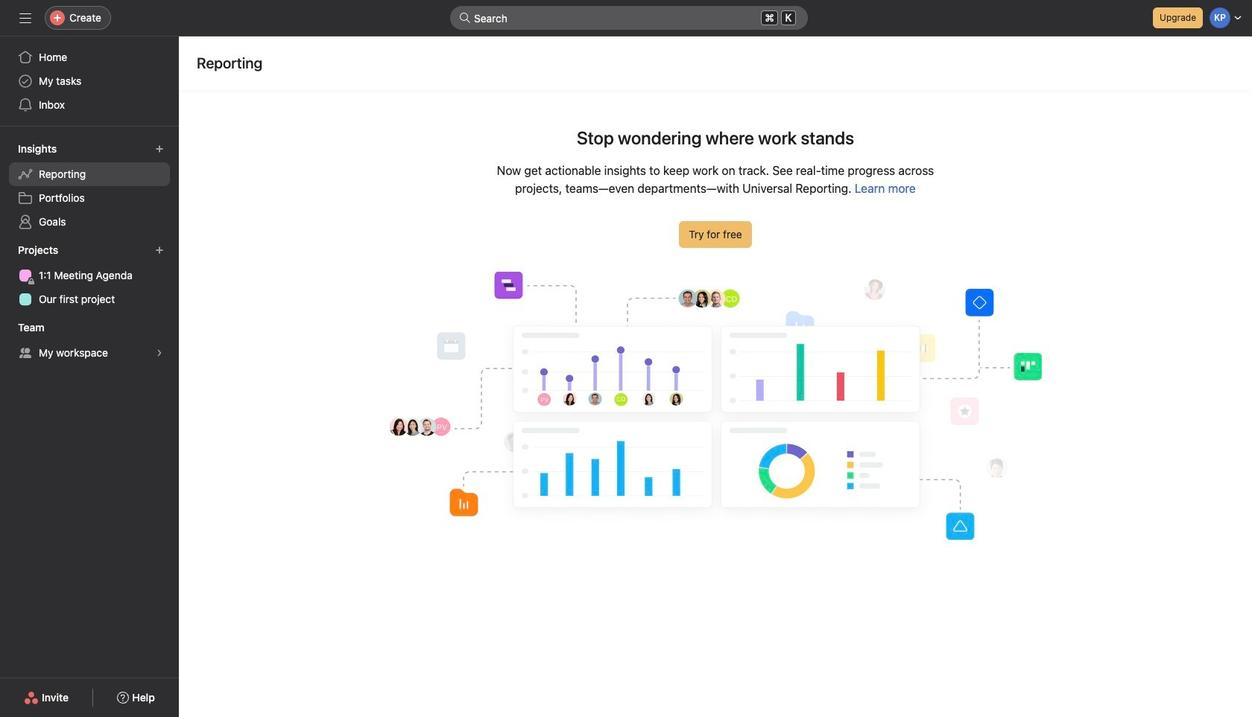 Task type: locate. For each thing, give the bounding box(es) containing it.
insights element
[[0, 136, 179, 237]]

None field
[[450, 6, 808, 30]]

global element
[[0, 37, 179, 126]]

new insights image
[[155, 145, 164, 154]]

teams element
[[0, 315, 179, 368]]



Task type: vqa. For each thing, say whether or not it's contained in the screenshot.
Hide sidebar icon
yes



Task type: describe. For each thing, give the bounding box(es) containing it.
Search tasks, projects, and more text field
[[450, 6, 808, 30]]

projects element
[[0, 237, 179, 315]]

prominent image
[[459, 12, 471, 24]]

new project or portfolio image
[[155, 246, 164, 255]]

see details, my workspace image
[[155, 349, 164, 358]]

hide sidebar image
[[19, 12, 31, 24]]



